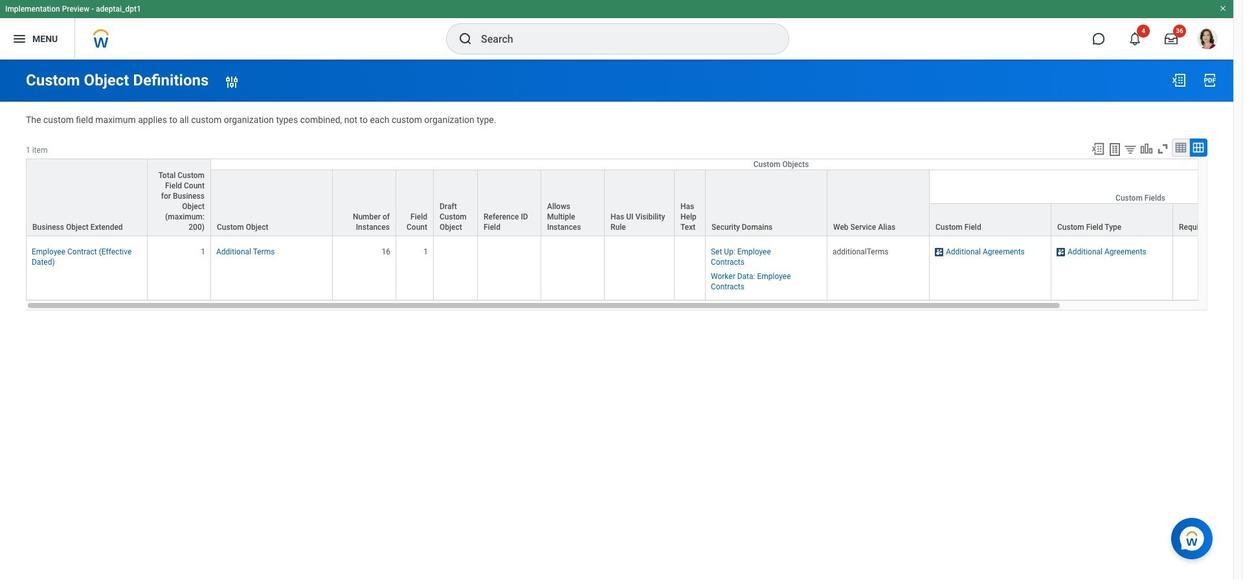 Task type: locate. For each thing, give the bounding box(es) containing it.
6 cell from the left
[[1174, 236, 1231, 301]]

export to excel image
[[1092, 142, 1106, 156]]

4 cell from the left
[[605, 236, 675, 301]]

1 row from the top
[[26, 159, 1244, 237]]

2 row from the top
[[26, 159, 1244, 237]]

search image
[[458, 31, 474, 47]]

fullscreen image
[[1156, 142, 1171, 156]]

banner
[[0, 0, 1234, 60]]

profile logan mcneil image
[[1198, 29, 1219, 52]]

4 row from the top
[[26, 236, 1244, 301]]

row
[[26, 159, 1244, 237], [26, 159, 1244, 237], [26, 204, 1244, 236], [26, 236, 1244, 301]]

main content
[[0, 60, 1244, 323]]

column header
[[26, 159, 148, 237], [148, 159, 211, 237], [211, 159, 333, 237], [333, 159, 396, 237], [396, 159, 434, 237], [434, 159, 478, 237], [478, 159, 542, 237], [542, 159, 605, 237], [605, 159, 675, 237], [675, 159, 706, 237], [706, 159, 828, 237]]

2 cell from the left
[[478, 236, 542, 301]]

cell
[[434, 236, 478, 301], [478, 236, 542, 301], [542, 236, 605, 301], [605, 236, 675, 301], [675, 236, 706, 301], [1174, 236, 1231, 301]]

export to excel image
[[1172, 73, 1187, 88]]

inbox large image
[[1165, 32, 1178, 45]]

view printable version (pdf) image
[[1203, 73, 1219, 88]]

toolbar
[[1086, 138, 1208, 159]]

custom field image
[[935, 247, 944, 258]]

items selected list
[[711, 245, 822, 292]]

expand table image
[[1193, 141, 1206, 154]]



Task type: describe. For each thing, give the bounding box(es) containing it.
5 cell from the left
[[675, 236, 706, 301]]

justify image
[[12, 31, 27, 47]]

3 row from the top
[[26, 204, 1244, 236]]

custom field type image
[[1057, 247, 1066, 258]]

export to worksheets image
[[1108, 142, 1123, 157]]

change selection image
[[224, 74, 240, 90]]

select to filter grid data image
[[1124, 142, 1138, 156]]

custom object definitions - expand/collapse chart image
[[1140, 142, 1154, 156]]

table image
[[1175, 141, 1188, 154]]

close environment banner image
[[1220, 5, 1228, 12]]

3 cell from the left
[[542, 236, 605, 301]]

1 cell from the left
[[434, 236, 478, 301]]

notifications large image
[[1129, 32, 1142, 45]]

Search Workday  search field
[[481, 25, 762, 53]]



Task type: vqa. For each thing, say whether or not it's contained in the screenshot.
'SEARCH' icon to the top
no



